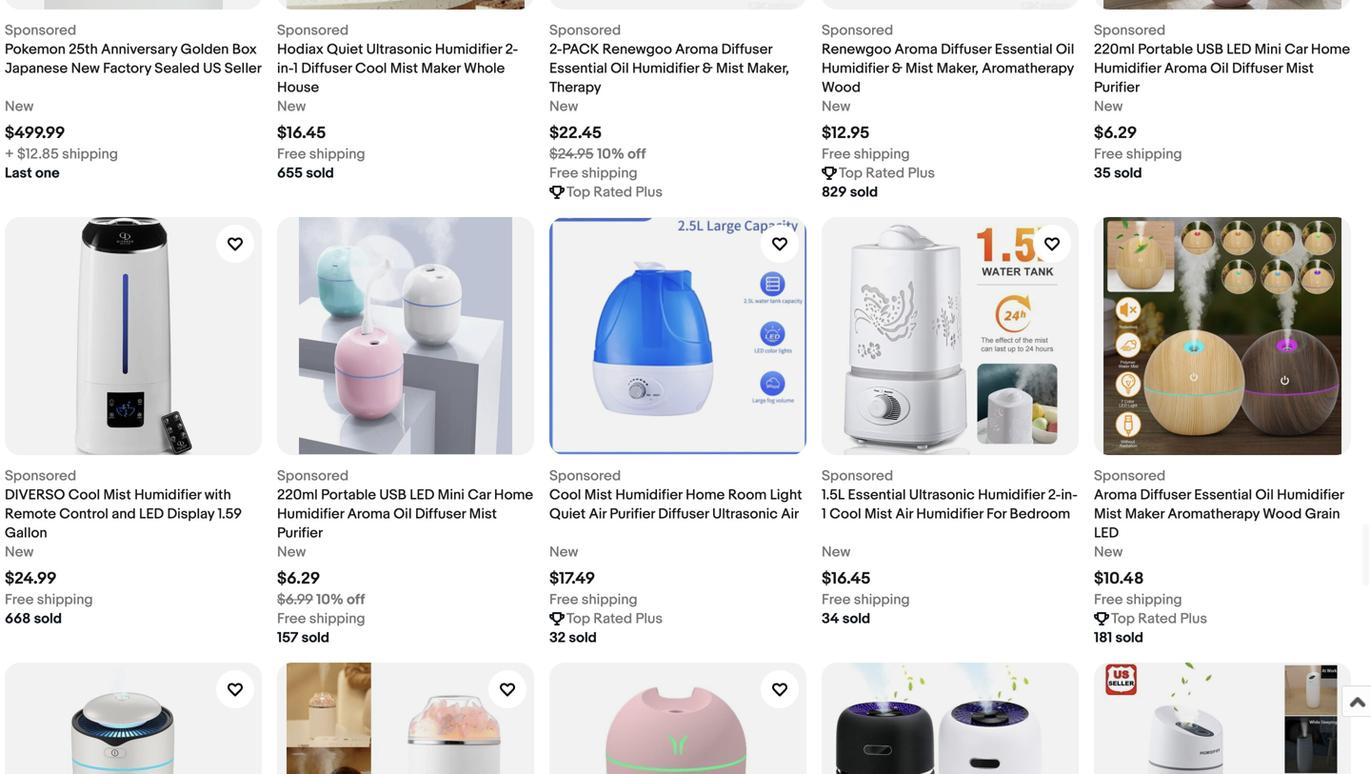 Task type: vqa. For each thing, say whether or not it's contained in the screenshot.
bottommost Aromatherapy
yes



Task type: locate. For each thing, give the bounding box(es) containing it.
0 horizontal spatial $6.29
[[277, 569, 320, 589]]

renewgoo inside "sponsored 2-pack renewgoo aroma diffuser essential oil humidifier & mist maker, therapy new $22.45 $24.95 10% off free shipping"
[[603, 41, 672, 58]]

new inside sponsored 220ml portable usb led mini car home humidifier aroma oil diffuser mist purifier new $6.29 free shipping 35 sold
[[1095, 98, 1124, 115]]

purifier for sponsored 220ml portable usb led mini car home humidifier aroma oil diffuser mist purifier new $6.29 $6.99 10% off free shipping 157 sold
[[277, 525, 323, 542]]

sold inside text box
[[851, 184, 879, 201]]

home for sponsored 220ml portable usb led mini car home humidifier aroma oil diffuser mist purifier new $6.29 $6.99 10% off free shipping 157 sold
[[494, 487, 534, 504]]

220ml
[[1095, 41, 1135, 58], [277, 487, 318, 504]]

humidifier inside sponsored cool mist humidifier home room light quiet air purifier diffuser ultrasonic air
[[616, 487, 683, 504]]

free down "$24.95"
[[550, 165, 579, 182]]

1 horizontal spatial new text field
[[822, 543, 851, 562]]

shipping down the $17.49
[[582, 592, 638, 609]]

0 vertical spatial off
[[628, 146, 646, 163]]

cool inside "sponsored diverso cool mist humidifier with remote control and led display 1.59 gallon new $24.99 free shipping 668 sold"
[[68, 487, 100, 504]]

new text field up $6.29 text field
[[1095, 97, 1124, 116]]

1 horizontal spatial 10%
[[597, 146, 625, 163]]

maker inside the sponsored aroma diffuser essential oil humidifier mist maker aromatherapy wood grain led new $10.48 free shipping
[[1126, 506, 1165, 523]]

shipping down $12.95 text field
[[854, 146, 910, 163]]

new text field for $6.29 text field
[[1095, 97, 1124, 116]]

maker up $10.48 text field on the bottom
[[1126, 506, 1165, 523]]

new
[[71, 60, 100, 77], [5, 98, 34, 115], [277, 98, 306, 115], [550, 98, 579, 115], [822, 98, 851, 115], [1095, 98, 1124, 115], [5, 544, 34, 561], [277, 544, 306, 561], [550, 544, 579, 561], [822, 544, 851, 561], [1095, 544, 1124, 561]]

maker, inside "sponsored 2-pack renewgoo aroma diffuser essential oil humidifier & mist maker, therapy new $22.45 $24.95 10% off free shipping"
[[748, 60, 790, 77]]

0 horizontal spatial top rated plus text field
[[567, 183, 663, 202]]

1 horizontal spatial mini
[[1255, 41, 1282, 58]]

2 vertical spatial purifier
[[277, 525, 323, 542]]

$16.45 text field
[[277, 123, 326, 143]]

free inside new $16.45 free shipping 34 sold
[[822, 592, 851, 609]]

0 horizontal spatial 2-
[[506, 41, 518, 58]]

home inside sponsored cool mist humidifier home room light quiet air purifier diffuser ultrasonic air
[[686, 487, 725, 504]]

2- inside sponsored hodiax quiet ultrasonic humidifier 2- in-1 diffuser cool mist maker whole house new $16.45 free shipping 655 sold
[[506, 41, 518, 58]]

mini inside sponsored 220ml portable usb led mini car home humidifier aroma oil diffuser mist purifier new $6.29 $6.99 10% off free shipping 157 sold
[[438, 487, 465, 504]]

1 vertical spatial car
[[468, 487, 491, 504]]

rated
[[866, 165, 905, 182], [594, 184, 633, 201], [594, 611, 633, 628], [1139, 611, 1178, 628]]

0 horizontal spatial mini
[[438, 487, 465, 504]]

1 horizontal spatial usb
[[1197, 41, 1224, 58]]

1 horizontal spatial 2-
[[550, 41, 563, 58]]

seller
[[225, 60, 262, 77]]

1 vertical spatial aromatherapy
[[1168, 506, 1260, 523]]

1 horizontal spatial top rated plus text field
[[1112, 610, 1208, 629]]

free down $6.99
[[277, 611, 306, 628]]

top rated plus text field down previous price $24.95 10% off text box
[[567, 183, 663, 202]]

$24.99 text field
[[5, 569, 57, 589]]

$6.29 for sponsored 220ml portable usb led mini car home humidifier aroma oil diffuser mist purifier new $6.29 $6.99 10% off free shipping 157 sold
[[277, 569, 320, 589]]

new text field for $499.99 text box
[[5, 97, 34, 116]]

1 horizontal spatial 220ml
[[1095, 41, 1135, 58]]

diffuser inside "sponsored 2-pack renewgoo aroma diffuser essential oil humidifier & mist maker, therapy new $22.45 $24.95 10% off free shipping"
[[722, 41, 773, 58]]

1 vertical spatial mini
[[438, 487, 465, 504]]

$6.29
[[1095, 123, 1138, 143], [277, 569, 320, 589]]

shipping right $12.85
[[62, 146, 118, 163]]

new down 25th
[[71, 60, 100, 77]]

10%
[[597, 146, 625, 163], [316, 592, 344, 609]]

free shipping text field down the $17.49
[[550, 591, 638, 610]]

air down light
[[781, 506, 800, 523]]

maker
[[421, 60, 461, 77], [1126, 506, 1165, 523]]

wood up the $12.95
[[822, 79, 861, 96]]

maker left whole
[[421, 60, 461, 77]]

purifier inside sponsored 220ml portable usb led mini car home humidifier aroma oil diffuser mist purifier new $6.29 free shipping 35 sold
[[1095, 79, 1141, 96]]

34 sold text field
[[822, 610, 871, 629]]

led inside the sponsored aroma diffuser essential oil humidifier mist maker aromatherapy wood grain led new $10.48 free shipping
[[1095, 525, 1120, 542]]

1 & from the left
[[703, 60, 713, 77]]

quiet
[[327, 41, 363, 58], [550, 506, 586, 523]]

car
[[1285, 41, 1309, 58], [468, 487, 491, 504]]

shipping inside "sponsored 2-pack renewgoo aroma diffuser essential oil humidifier & mist maker, therapy new $22.45 $24.95 10% off free shipping"
[[582, 165, 638, 182]]

new text field for $16.45
[[822, 543, 851, 562]]

shipping down previous price $6.99 10% off text box
[[309, 611, 366, 628]]

usb
[[1197, 41, 1224, 58], [380, 487, 407, 504]]

new up the $12.95
[[822, 98, 851, 115]]

1 vertical spatial portable
[[321, 487, 376, 504]]

free down the $12.95
[[822, 146, 851, 163]]

renewgoo up the $12.95
[[822, 41, 892, 58]]

0 horizontal spatial maker
[[421, 60, 461, 77]]

181 sold text field
[[1095, 629, 1144, 648]]

2 horizontal spatial purifier
[[1095, 79, 1141, 96]]

purifier up new $17.49 free shipping at the left bottom
[[610, 506, 655, 523]]

sponsored text field for $22.45
[[550, 21, 621, 40]]

top rated plus for $10.48
[[1112, 611, 1208, 628]]

220ml right with
[[277, 487, 318, 504]]

1 vertical spatial $16.45
[[822, 569, 871, 589]]

off up free shipping text field
[[347, 592, 365, 609]]

home inside sponsored 220ml portable usb led mini car home humidifier aroma oil diffuser mist purifier new $6.29 $6.99 10% off free shipping 157 sold
[[494, 487, 534, 504]]

1 vertical spatial quiet
[[550, 506, 586, 523]]

2 air from the left
[[781, 506, 800, 523]]

$6.29 up $6.99
[[277, 569, 320, 589]]

1 top rated plus text field from the left
[[567, 610, 663, 629]]

2-
[[506, 41, 518, 58], [550, 41, 563, 58], [1049, 487, 1062, 504]]

0 horizontal spatial air
[[589, 506, 607, 523]]

sponsored for sponsored 1.5l essential ultrasonic humidifier 2-in- 1 cool mist air humidifier for bedroom
[[822, 468, 894, 485]]

free shipping text field down $24.99 text box
[[5, 591, 93, 610]]

2 horizontal spatial ultrasonic
[[910, 487, 975, 504]]

220ml up $6.29 text field
[[1095, 41, 1135, 58]]

181
[[1095, 630, 1113, 647]]

1
[[294, 60, 298, 77], [822, 506, 827, 523]]

sold
[[306, 165, 334, 182], [1115, 165, 1143, 182], [851, 184, 879, 201], [34, 611, 62, 628], [843, 611, 871, 628], [302, 630, 330, 647], [569, 630, 597, 647], [1116, 630, 1144, 647]]

0 vertical spatial 1
[[294, 60, 298, 77]]

wood left grain
[[1264, 506, 1303, 523]]

2 maker, from the left
[[937, 60, 979, 77]]

air up new $17.49 free shipping at the left bottom
[[589, 506, 607, 523]]

in- inside sponsored 1.5l essential ultrasonic humidifier 2-in- 1 cool mist air humidifier for bedroom
[[1062, 487, 1078, 504]]

0 horizontal spatial off
[[347, 592, 365, 609]]

1 vertical spatial 220ml
[[277, 487, 318, 504]]

32
[[550, 630, 566, 647]]

shipping up the 668 sold text box
[[37, 592, 93, 609]]

$16.45 up 34 sold text field at the right bottom of the page
[[822, 569, 871, 589]]

0 horizontal spatial purifier
[[277, 525, 323, 542]]

0 vertical spatial $6.29
[[1095, 123, 1138, 143]]

plus for $12.95
[[908, 165, 936, 182]]

0 vertical spatial $16.45
[[277, 123, 326, 143]]

home
[[1312, 41, 1351, 58], [494, 487, 534, 504], [686, 487, 725, 504]]

display
[[167, 506, 215, 523]]

0 horizontal spatial 10%
[[316, 592, 344, 609]]

1 horizontal spatial off
[[628, 146, 646, 163]]

car for sponsored 220ml portable usb led mini car home humidifier aroma oil diffuser mist purifier new $6.29 free shipping 35 sold
[[1285, 41, 1309, 58]]

0 horizontal spatial wood
[[822, 79, 861, 96]]

cool inside sponsored 1.5l essential ultrasonic humidifier 2-in- 1 cool mist air humidifier for bedroom
[[830, 506, 862, 523]]

new text field up the $12.95
[[822, 97, 851, 116]]

1 horizontal spatial maker,
[[937, 60, 979, 77]]

car inside sponsored 220ml portable usb led mini car home humidifier aroma oil diffuser mist purifier new $6.29 $6.99 10% off free shipping 157 sold
[[468, 487, 491, 504]]

$6.99
[[277, 592, 313, 609]]

$22.45 text field
[[550, 123, 602, 143]]

new text field down house
[[277, 97, 306, 116]]

maker,
[[748, 60, 790, 77], [937, 60, 979, 77]]

new text field up $17.49 text box
[[550, 543, 579, 562]]

portable for sponsored 220ml portable usb led mini car home humidifier aroma oil diffuser mist purifier new $6.29 free shipping 35 sold
[[1139, 41, 1194, 58]]

new text field down therapy at left
[[550, 97, 579, 116]]

1 vertical spatial ultrasonic
[[910, 487, 975, 504]]

1 horizontal spatial maker
[[1126, 506, 1165, 523]]

oil
[[1057, 41, 1075, 58], [611, 60, 629, 77], [1211, 60, 1230, 77], [1256, 487, 1275, 504], [394, 506, 412, 523]]

free shipping text field for renewgoo aroma diffuser essential oil humidifier & mist maker, aromatherapy wood
[[822, 145, 910, 164]]

10% right "$24.95"
[[597, 146, 625, 163]]

free up 35
[[1095, 146, 1124, 163]]

2- inside sponsored 1.5l essential ultrasonic humidifier 2-in- 1 cool mist air humidifier for bedroom
[[1049, 487, 1062, 504]]

new up $10.48 text field on the bottom
[[1095, 544, 1124, 561]]

top rated plus text field up 181 sold
[[1112, 610, 1208, 629]]

1 vertical spatial off
[[347, 592, 365, 609]]

sealed
[[155, 60, 200, 77]]

0 horizontal spatial ultrasonic
[[366, 41, 432, 58]]

diverso
[[5, 487, 65, 504]]

free shipping text field down $16.45 text box
[[277, 145, 366, 164]]

0 vertical spatial quiet
[[327, 41, 363, 58]]

quiet inside sponsored cool mist humidifier home room light quiet air purifier diffuser ultrasonic air
[[550, 506, 586, 523]]

1 horizontal spatial &
[[892, 60, 903, 77]]

renewgoo
[[603, 41, 672, 58], [822, 41, 892, 58]]

aroma
[[676, 41, 719, 58], [895, 41, 938, 58], [1165, 60, 1208, 77], [1095, 487, 1138, 504], [347, 506, 390, 523]]

25th
[[69, 41, 98, 58]]

free up 34
[[822, 592, 851, 609]]

top
[[839, 165, 863, 182], [567, 184, 591, 201], [567, 611, 591, 628], [1112, 611, 1136, 628]]

rated for $12.95
[[866, 165, 905, 182]]

1 vertical spatial $6.29
[[277, 569, 320, 589]]

wood inside the sponsored renewgoo aroma diffuser essential oil humidifier & mist maker, aromatherapy wood new $12.95 free shipping
[[822, 79, 861, 96]]

0 vertical spatial usb
[[1197, 41, 1224, 58]]

2 renewgoo from the left
[[822, 41, 892, 58]]

portable inside sponsored 220ml portable usb led mini car home humidifier aroma oil diffuser mist purifier new $6.29 $6.99 10% off free shipping 157 sold
[[321, 487, 376, 504]]

0 horizontal spatial in-
[[277, 60, 294, 77]]

aromatherapy
[[982, 60, 1075, 77], [1168, 506, 1260, 523]]

sponsored inside sponsored cool mist humidifier home room light quiet air purifier diffuser ultrasonic air
[[550, 468, 621, 485]]

1 horizontal spatial home
[[686, 487, 725, 504]]

top rated plus up 181 sold
[[1112, 611, 1208, 628]]

air up new $16.45 free shipping 34 sold
[[896, 506, 914, 523]]

new up $17.49 text box
[[550, 544, 579, 561]]

Top Rated Plus text field
[[567, 610, 663, 629], [1112, 610, 1208, 629]]

humidifier inside the sponsored aroma diffuser essential oil humidifier mist maker aromatherapy wood grain led new $10.48 free shipping
[[1278, 487, 1345, 504]]

free inside sponsored 220ml portable usb led mini car home humidifier aroma oil diffuser mist purifier new $6.29 free shipping 35 sold
[[1095, 146, 1124, 163]]

sold right 35
[[1115, 165, 1143, 182]]

purifier up $6.29 text box
[[277, 525, 323, 542]]

new inside sponsored hodiax quiet ultrasonic humidifier 2- in-1 diffuser cool mist maker whole house new $16.45 free shipping 655 sold
[[277, 98, 306, 115]]

new text field up $6.29 text box
[[277, 543, 306, 562]]

japanese
[[5, 60, 68, 77]]

top rated plus text field up "32 sold"
[[567, 610, 663, 629]]

led
[[1227, 41, 1252, 58], [410, 487, 435, 504], [139, 506, 164, 523], [1095, 525, 1120, 542]]

in- inside sponsored hodiax quiet ultrasonic humidifier 2- in-1 diffuser cool mist maker whole house new $16.45 free shipping 655 sold
[[277, 60, 294, 77]]

sponsored 220ml portable usb led mini car home humidifier aroma oil diffuser mist purifier new $6.29 free shipping 35 sold
[[1095, 22, 1351, 182]]

free shipping text field down $10.48 text field on the bottom
[[1095, 591, 1183, 610]]

sponsored text field for $16.45
[[822, 467, 894, 486]]

0 horizontal spatial top rated plus text field
[[567, 610, 663, 629]]

purifier up $6.29 text field
[[1095, 79, 1141, 96]]

purifier
[[1095, 79, 1141, 96], [610, 506, 655, 523], [277, 525, 323, 542]]

1 inside sponsored hodiax quiet ultrasonic humidifier 2- in-1 diffuser cool mist maker whole house new $16.45 free shipping 655 sold
[[294, 60, 298, 77]]

3 new text field from the left
[[1095, 543, 1124, 562]]

humidifier
[[435, 41, 502, 58], [633, 60, 700, 77], [822, 60, 889, 77], [1095, 60, 1162, 77], [134, 487, 201, 504], [616, 487, 683, 504], [979, 487, 1046, 504], [1278, 487, 1345, 504], [277, 506, 344, 523], [917, 506, 984, 523]]

0 horizontal spatial $16.45
[[277, 123, 326, 143]]

& inside "sponsored 2-pack renewgoo aroma diffuser essential oil humidifier & mist maker, therapy new $22.45 $24.95 10% off free shipping"
[[703, 60, 713, 77]]

$10.48 text field
[[1095, 569, 1145, 589]]

new up $6.29 text box
[[277, 544, 306, 561]]

2- up bedroom
[[1049, 487, 1062, 504]]

rated up 181 sold
[[1139, 611, 1178, 628]]

+ $12.85 shipping text field
[[5, 145, 118, 164]]

sold inside sponsored 220ml portable usb led mini car home humidifier aroma oil diffuser mist purifier new $6.29 free shipping 35 sold
[[1115, 165, 1143, 182]]

3 air from the left
[[896, 506, 914, 523]]

rated down previous price $24.95 10% off text box
[[594, 184, 633, 201]]

2 horizontal spatial air
[[896, 506, 914, 523]]

0 horizontal spatial usb
[[380, 487, 407, 504]]

2 horizontal spatial 2-
[[1049, 487, 1062, 504]]

shipping inside the sponsored aroma diffuser essential oil humidifier mist maker aromatherapy wood grain led new $10.48 free shipping
[[1127, 592, 1183, 609]]

shipping down previous price $24.95 10% off text box
[[582, 165, 638, 182]]

0 vertical spatial aromatherapy
[[982, 60, 1075, 77]]

0 vertical spatial ultrasonic
[[366, 41, 432, 58]]

top rated plus text field for $10.48
[[1112, 610, 1208, 629]]

1 horizontal spatial 1
[[822, 506, 827, 523]]

ultrasonic for sponsored 1.5l essential ultrasonic humidifier 2-in- 1 cool mist air humidifier for bedroom
[[910, 487, 975, 504]]

new up $16.45 text field
[[822, 544, 851, 561]]

shipping inside sponsored 220ml portable usb led mini car home humidifier aroma oil diffuser mist purifier new $6.29 $6.99 10% off free shipping 157 sold
[[309, 611, 366, 628]]

2 & from the left
[[892, 60, 903, 77]]

free shipping text field down the $12.95
[[822, 145, 910, 164]]

$499.99
[[5, 123, 65, 143]]

free down $10.48 text field on the bottom
[[1095, 592, 1124, 609]]

1 horizontal spatial top rated plus text field
[[839, 164, 936, 183]]

ultrasonic inside sponsored hodiax quiet ultrasonic humidifier 2- in-1 diffuser cool mist maker whole house new $16.45 free shipping 655 sold
[[366, 41, 432, 58]]

diffuser inside sponsored hodiax quiet ultrasonic humidifier 2- in-1 diffuser cool mist maker whole house new $16.45 free shipping 655 sold
[[301, 60, 352, 77]]

plus down previous price $24.95 10% off text box
[[636, 184, 663, 201]]

off inside "sponsored 2-pack renewgoo aroma diffuser essential oil humidifier & mist maker, therapy new $22.45 $24.95 10% off free shipping"
[[628, 146, 646, 163]]

sponsored inside sponsored pokemon 25th anniversary golden box japanese new factory sealed us seller
[[5, 22, 76, 39]]

quiet up the $17.49
[[550, 506, 586, 523]]

2- up therapy at left
[[550, 41, 563, 58]]

1 vertical spatial in-
[[1062, 487, 1078, 504]]

sponsored 1.5l essential ultrasonic humidifier 2-in- 1 cool mist air humidifier for bedroom
[[822, 468, 1078, 523]]

new $17.49 free shipping
[[550, 544, 638, 609]]

1 vertical spatial maker
[[1126, 506, 1165, 523]]

free up 668
[[5, 592, 34, 609]]

Sponsored text field
[[277, 21, 349, 40], [550, 21, 621, 40], [1095, 21, 1166, 40], [5, 467, 76, 486]]

0 horizontal spatial aromatherapy
[[982, 60, 1075, 77]]

essential inside the sponsored aroma diffuser essential oil humidifier mist maker aromatherapy wood grain led new $10.48 free shipping
[[1195, 487, 1253, 504]]

ultrasonic
[[366, 41, 432, 58], [910, 487, 975, 504], [713, 506, 778, 523]]

$6.29 up '35 sold' text field
[[1095, 123, 1138, 143]]

sponsored for sponsored 220ml portable usb led mini car home humidifier aroma oil diffuser mist purifier new $6.29 $6.99 10% off free shipping 157 sold
[[277, 468, 349, 485]]

free shipping text field for diverso cool mist humidifier with remote control and led display 1.59 gallon
[[5, 591, 93, 610]]

pack
[[563, 41, 600, 58]]

top up 32 sold text field
[[567, 611, 591, 628]]

0 vertical spatial mini
[[1255, 41, 1282, 58]]

0 vertical spatial portable
[[1139, 41, 1194, 58]]

0 vertical spatial 10%
[[597, 146, 625, 163]]

1 vertical spatial wood
[[1264, 506, 1303, 523]]

sold inside "sponsored diverso cool mist humidifier with remote control and led display 1.59 gallon new $24.99 free shipping 668 sold"
[[34, 611, 62, 628]]

2 horizontal spatial home
[[1312, 41, 1351, 58]]

essential
[[995, 41, 1053, 58], [550, 60, 608, 77], [848, 487, 906, 504], [1195, 487, 1253, 504]]

plus down new $17.49 free shipping at the left bottom
[[636, 611, 663, 628]]

car inside sponsored 220ml portable usb led mini car home humidifier aroma oil diffuser mist purifier new $6.29 free shipping 35 sold
[[1285, 41, 1309, 58]]

1 vertical spatial purifier
[[610, 506, 655, 523]]

free inside new $17.49 free shipping
[[550, 592, 579, 609]]

mist inside the sponsored renewgoo aroma diffuser essential oil humidifier & mist maker, aromatherapy wood new $12.95 free shipping
[[906, 60, 934, 77]]

1 vertical spatial usb
[[380, 487, 407, 504]]

remote
[[5, 506, 56, 523]]

purifier inside sponsored 220ml portable usb led mini car home humidifier aroma oil diffuser mist purifier new $6.29 $6.99 10% off free shipping 157 sold
[[277, 525, 323, 542]]

0 vertical spatial car
[[1285, 41, 1309, 58]]

mist inside the sponsored aroma diffuser essential oil humidifier mist maker aromatherapy wood grain led new $10.48 free shipping
[[1095, 506, 1123, 523]]

off inside sponsored 220ml portable usb led mini car home humidifier aroma oil diffuser mist purifier new $6.29 $6.99 10% off free shipping 157 sold
[[347, 592, 365, 609]]

new text field up $16.45 text field
[[822, 543, 851, 562]]

free
[[277, 146, 306, 163], [822, 146, 851, 163], [1095, 146, 1124, 163], [550, 165, 579, 182], [5, 592, 34, 609], [550, 592, 579, 609], [822, 592, 851, 609], [1095, 592, 1124, 609], [277, 611, 306, 628]]

top for $12.95
[[839, 165, 863, 182]]

mini inside sponsored 220ml portable usb led mini car home humidifier aroma oil diffuser mist purifier new $6.29 free shipping 35 sold
[[1255, 41, 1282, 58]]

10% up free shipping text field
[[316, 592, 344, 609]]

0 horizontal spatial 1
[[294, 60, 298, 77]]

mist inside sponsored hodiax quiet ultrasonic humidifier 2- in-1 diffuser cool mist maker whole house new $16.45 free shipping 655 sold
[[390, 60, 418, 77]]

0 horizontal spatial renewgoo
[[603, 41, 672, 58]]

new text field up $10.48 text field on the bottom
[[1095, 543, 1124, 562]]

off
[[628, 146, 646, 163], [347, 592, 365, 609]]

essential inside sponsored 1.5l essential ultrasonic humidifier 2-in- 1 cool mist air humidifier for bedroom
[[848, 487, 906, 504]]

$6.29 inside sponsored 220ml portable usb led mini car home humidifier aroma oil diffuser mist purifier new $6.29 $6.99 10% off free shipping 157 sold
[[277, 569, 320, 589]]

in-
[[277, 60, 294, 77], [1062, 487, 1078, 504]]

1 horizontal spatial air
[[781, 506, 800, 523]]

2- left pack
[[506, 41, 518, 58]]

mini for sponsored 220ml portable usb led mini car home humidifier aroma oil diffuser mist purifier new $6.29 free shipping 35 sold
[[1255, 41, 1282, 58]]

1 horizontal spatial in-
[[1062, 487, 1078, 504]]

2 horizontal spatial new text field
[[1095, 543, 1124, 562]]

oil inside sponsored 220ml portable usb led mini car home humidifier aroma oil diffuser mist purifier new $6.29 free shipping 35 sold
[[1211, 60, 1230, 77]]

hodiax
[[277, 41, 324, 58]]

mini
[[1255, 41, 1282, 58], [438, 487, 465, 504]]

new inside new $17.49 free shipping
[[550, 544, 579, 561]]

0 vertical spatial maker
[[421, 60, 461, 77]]

shipping up 655 sold text field
[[309, 146, 366, 163]]

0 horizontal spatial maker,
[[748, 60, 790, 77]]

sold right 829
[[851, 184, 879, 201]]

plus down the sponsored aroma diffuser essential oil humidifier mist maker aromatherapy wood grain led new $10.48 free shipping
[[1181, 611, 1208, 628]]

sponsored aroma diffuser essential oil humidifier mist maker aromatherapy wood grain led new $10.48 free shipping
[[1095, 468, 1345, 609]]

0 horizontal spatial quiet
[[327, 41, 363, 58]]

1 horizontal spatial car
[[1285, 41, 1309, 58]]

sponsored inside sponsored 220ml portable usb led mini car home humidifier aroma oil diffuser mist purifier new $6.29 $6.99 10% off free shipping 157 sold
[[277, 468, 349, 485]]

Free shipping text field
[[277, 610, 366, 629]]

Free shipping text field
[[277, 145, 366, 164], [822, 145, 910, 164], [1095, 145, 1183, 164], [550, 164, 638, 183], [5, 591, 93, 610], [550, 591, 638, 610], [822, 591, 910, 610], [1095, 591, 1183, 610]]

0 horizontal spatial 220ml
[[277, 487, 318, 504]]

1 horizontal spatial renewgoo
[[822, 41, 892, 58]]

sponsored inside "sponsored 2-pack renewgoo aroma diffuser essential oil humidifier & mist maker, therapy new $22.45 $24.95 10% off free shipping"
[[550, 22, 621, 39]]

sponsored inside the sponsored renewgoo aroma diffuser essential oil humidifier & mist maker, aromatherapy wood new $12.95 free shipping
[[822, 22, 894, 39]]

2 new text field from the left
[[822, 543, 851, 562]]

house
[[277, 79, 319, 96]]

diffuser inside sponsored 220ml portable usb led mini car home humidifier aroma oil diffuser mist purifier new $6.29 free shipping 35 sold
[[1233, 60, 1284, 77]]

rated up 32 sold text field
[[594, 611, 633, 628]]

1 horizontal spatial purifier
[[610, 506, 655, 523]]

diffuser
[[722, 41, 773, 58], [941, 41, 992, 58], [301, 60, 352, 77], [1233, 60, 1284, 77], [1141, 487, 1192, 504], [415, 506, 466, 523], [659, 506, 709, 523]]

sold right 32
[[569, 630, 597, 647]]

sponsored text field for 220ml
[[277, 467, 349, 486]]

0 vertical spatial in-
[[277, 60, 294, 77]]

portable
[[1139, 41, 1194, 58], [321, 487, 376, 504]]

top down "$24.95"
[[567, 184, 591, 201]]

New text field
[[550, 543, 579, 562], [822, 543, 851, 562], [1095, 543, 1124, 562]]

free inside "sponsored 2-pack renewgoo aroma diffuser essential oil humidifier & mist maker, therapy new $22.45 $24.95 10% off free shipping"
[[550, 165, 579, 182]]

$6.29 for sponsored 220ml portable usb led mini car home humidifier aroma oil diffuser mist purifier new $6.29 free shipping 35 sold
[[1095, 123, 1138, 143]]

1 horizontal spatial aromatherapy
[[1168, 506, 1260, 523]]

1 up house
[[294, 60, 298, 77]]

sponsored
[[5, 22, 76, 39], [277, 22, 349, 39], [550, 22, 621, 39], [822, 22, 894, 39], [1095, 22, 1166, 39], [5, 468, 76, 485], [277, 468, 349, 485], [550, 468, 621, 485], [822, 468, 894, 485], [1095, 468, 1166, 485]]

new inside the sponsored aroma diffuser essential oil humidifier mist maker aromatherapy wood grain led new $10.48 free shipping
[[1095, 544, 1124, 561]]

pokemon
[[5, 41, 66, 58]]

led inside sponsored 220ml portable usb led mini car home humidifier aroma oil diffuser mist purifier new $6.29 free shipping 35 sold
[[1227, 41, 1252, 58]]

sponsored for sponsored aroma diffuser essential oil humidifier mist maker aromatherapy wood grain led new $10.48 free shipping
[[1095, 468, 1166, 485]]

off right "$24.95"
[[628, 146, 646, 163]]

top up 829 sold
[[839, 165, 863, 182]]

$16.45 up 655 sold text field
[[277, 123, 326, 143]]

new text field for $17.49
[[550, 543, 579, 562]]

0 vertical spatial wood
[[822, 79, 861, 96]]

free shipping text field down $16.45 text field
[[822, 591, 910, 610]]

free down $17.49 text box
[[550, 592, 579, 609]]

1 renewgoo from the left
[[603, 41, 672, 58]]

top rated plus up 32 sold text field
[[567, 611, 663, 628]]

top up 181 sold
[[1112, 611, 1136, 628]]

1 maker, from the left
[[748, 60, 790, 77]]

1 horizontal spatial quiet
[[550, 506, 586, 523]]

sponsored for sponsored 2-pack renewgoo aroma diffuser essential oil humidifier & mist maker, therapy new $22.45 $24.95 10% off free shipping
[[550, 22, 621, 39]]

cool
[[355, 60, 387, 77], [68, 487, 100, 504], [550, 487, 582, 504], [830, 506, 862, 523]]

1 horizontal spatial $6.29
[[1095, 123, 1138, 143]]

sold down free shipping text field
[[302, 630, 330, 647]]

0 horizontal spatial car
[[468, 487, 491, 504]]

portable inside sponsored 220ml portable usb led mini car home humidifier aroma oil diffuser mist purifier new $6.29 free shipping 35 sold
[[1139, 41, 1194, 58]]

new inside "sponsored diverso cool mist humidifier with remote control and led display 1.59 gallon new $24.99 free shipping 668 sold"
[[5, 544, 34, 561]]

quiet right hodiax
[[327, 41, 363, 58]]

sponsored diverso cool mist humidifier with remote control and led display 1.59 gallon new $24.99 free shipping 668 sold
[[5, 468, 242, 628]]

1 new text field from the left
[[550, 543, 579, 562]]

plus
[[908, 165, 936, 182], [636, 184, 663, 201], [636, 611, 663, 628], [1181, 611, 1208, 628]]

top rated plus up 829 sold
[[839, 165, 936, 182]]

rated for $17.49
[[594, 611, 633, 628]]

free shipping text field down $6.29 text field
[[1095, 145, 1183, 164]]

sponsored text field for $6.29
[[1095, 21, 1166, 40]]

top rated plus text field for $17.49
[[567, 610, 663, 629]]

new $16.45 free shipping 34 sold
[[822, 544, 910, 628]]

new inside "sponsored 2-pack renewgoo aroma diffuser essential oil humidifier & mist maker, therapy new $22.45 $24.95 10% off free shipping"
[[550, 98, 579, 115]]

rated up 829 sold
[[866, 165, 905, 182]]

top rated plus
[[839, 165, 936, 182], [567, 184, 663, 201], [567, 611, 663, 628], [1112, 611, 1208, 628]]

shipping inside new $499.99 + $12.85 shipping last one
[[62, 146, 118, 163]]

1 inside sponsored 1.5l essential ultrasonic humidifier 2-in- 1 cool mist air humidifier for bedroom
[[822, 506, 827, 523]]

1 vertical spatial 1
[[822, 506, 827, 523]]

usb inside sponsored 220ml portable usb led mini car home humidifier aroma oil diffuser mist purifier new $6.29 $6.99 10% off free shipping 157 sold
[[380, 487, 407, 504]]

Sponsored text field
[[5, 21, 76, 40], [822, 21, 894, 40], [277, 467, 349, 486], [550, 467, 621, 486], [822, 467, 894, 486], [1095, 467, 1166, 486]]

sponsored inside sponsored 1.5l essential ultrasonic humidifier 2-in- 1 cool mist air humidifier for bedroom
[[822, 468, 894, 485]]

1.59
[[218, 506, 242, 523]]

sponsored 2-pack renewgoo aroma diffuser essential oil humidifier & mist maker, therapy new $22.45 $24.95 10% off free shipping
[[550, 22, 790, 182]]

0 vertical spatial 220ml
[[1095, 41, 1135, 58]]

sponsored pokemon 25th anniversary golden box japanese new factory sealed us seller
[[5, 22, 262, 77]]

sold right 34
[[843, 611, 871, 628]]

0 horizontal spatial home
[[494, 487, 534, 504]]

in- up bedroom
[[1062, 487, 1078, 504]]

shipping up '35 sold' text field
[[1127, 146, 1183, 163]]

220ml inside sponsored 220ml portable usb led mini car home humidifier aroma oil diffuser mist purifier new $6.29 $6.99 10% off free shipping 157 sold
[[277, 487, 318, 504]]

shipping
[[62, 146, 118, 163], [309, 146, 366, 163], [854, 146, 910, 163], [1127, 146, 1183, 163], [582, 165, 638, 182], [37, 592, 93, 609], [582, 592, 638, 609], [854, 592, 910, 609], [1127, 592, 1183, 609], [309, 611, 366, 628]]

Top Rated Plus text field
[[839, 164, 936, 183], [567, 183, 663, 202]]

$17.49
[[550, 569, 596, 589]]

1 horizontal spatial wood
[[1264, 506, 1303, 523]]

new text field down gallon
[[5, 543, 34, 562]]

0 horizontal spatial portable
[[321, 487, 376, 504]]

$16.45
[[277, 123, 326, 143], [822, 569, 871, 589]]

mist inside sponsored 220ml portable usb led mini car home humidifier aroma oil diffuser mist purifier new $6.29 free shipping 35 sold
[[1287, 60, 1315, 77]]

purifier for sponsored 220ml portable usb led mini car home humidifier aroma oil diffuser mist purifier new $6.29 free shipping 35 sold
[[1095, 79, 1141, 96]]

sold inside sponsored hodiax quiet ultrasonic humidifier 2- in-1 diffuser cool mist maker whole house new $16.45 free shipping 655 sold
[[306, 165, 334, 182]]

0 horizontal spatial new text field
[[550, 543, 579, 562]]

0 vertical spatial purifier
[[1095, 79, 1141, 96]]

new down gallon
[[5, 544, 34, 561]]

wood
[[822, 79, 861, 96], [1264, 506, 1303, 523]]

top rated plus down previous price $24.95 10% off text box
[[567, 184, 663, 201]]

0 horizontal spatial &
[[703, 60, 713, 77]]

2 vertical spatial ultrasonic
[[713, 506, 778, 523]]

sponsored for sponsored diverso cool mist humidifier with remote control and led display 1.59 gallon new $24.99 free shipping 668 sold
[[5, 468, 76, 485]]

new up $499.99
[[5, 98, 34, 115]]

new down therapy at left
[[550, 98, 579, 115]]

humidifier inside "sponsored 2-pack renewgoo aroma diffuser essential oil humidifier & mist maker, therapy new $22.45 $24.95 10% off free shipping"
[[633, 60, 700, 77]]

bedroom
[[1010, 506, 1071, 523]]

home for sponsored 220ml portable usb led mini car home humidifier aroma oil diffuser mist purifier new $6.29 free shipping 35 sold
[[1312, 41, 1351, 58]]

1 horizontal spatial portable
[[1139, 41, 1194, 58]]

1 horizontal spatial $16.45
[[822, 569, 871, 589]]

new down house
[[277, 98, 306, 115]]

aroma inside the sponsored aroma diffuser essential oil humidifier mist maker aromatherapy wood grain led new $10.48 free shipping
[[1095, 487, 1138, 504]]

top rated plus text field up 829 sold
[[839, 164, 936, 183]]

plus down the sponsored renewgoo aroma diffuser essential oil humidifier & mist maker, aromatherapy wood new $12.95 free shipping
[[908, 165, 936, 182]]

2 top rated plus text field from the left
[[1112, 610, 1208, 629]]

New text field
[[5, 97, 34, 116], [277, 97, 306, 116], [550, 97, 579, 116], [822, 97, 851, 116], [1095, 97, 1124, 116], [5, 543, 34, 562], [277, 543, 306, 562]]

220ml inside sponsored 220ml portable usb led mini car home humidifier aroma oil diffuser mist purifier new $6.29 free shipping 35 sold
[[1095, 41, 1135, 58]]

grain
[[1306, 506, 1341, 523]]

new text field up $499.99
[[5, 97, 34, 116]]

new up $6.29 text field
[[1095, 98, 1124, 115]]

1 horizontal spatial ultrasonic
[[713, 506, 778, 523]]

sponsored text field for renewgoo
[[822, 21, 894, 40]]

1 down 1.5l on the bottom of page
[[822, 506, 827, 523]]

1 vertical spatial 10%
[[316, 592, 344, 609]]

&
[[703, 60, 713, 77], [892, 60, 903, 77]]

220ml for sponsored 220ml portable usb led mini car home humidifier aroma oil diffuser mist purifier new $6.29 $6.99 10% off free shipping 157 sold
[[277, 487, 318, 504]]



Task type: describe. For each thing, give the bounding box(es) containing it.
+
[[5, 146, 14, 163]]

free inside the sponsored renewgoo aroma diffuser essential oil humidifier & mist maker, aromatherapy wood new $12.95 free shipping
[[822, 146, 851, 163]]

rated for $10.48
[[1139, 611, 1178, 628]]

us
[[203, 60, 221, 77]]

for
[[987, 506, 1007, 523]]

ultrasonic for sponsored hodiax quiet ultrasonic humidifier 2- in-1 diffuser cool mist maker whole house new $16.45 free shipping 655 sold
[[366, 41, 432, 58]]

sponsored text field for cool
[[550, 467, 621, 486]]

in- for sponsored hodiax quiet ultrasonic humidifier 2- in-1 diffuser cool mist maker whole house new $16.45 free shipping 655 sold
[[277, 60, 294, 77]]

32 sold text field
[[550, 629, 597, 648]]

$6.29 text field
[[1095, 123, 1138, 143]]

new inside new $16.45 free shipping 34 sold
[[822, 544, 851, 561]]

aroma inside sponsored 220ml portable usb led mini car home humidifier aroma oil diffuser mist purifier new $6.29 free shipping 35 sold
[[1165, 60, 1208, 77]]

diffuser inside sponsored cool mist humidifier home room light quiet air purifier diffuser ultrasonic air
[[659, 506, 709, 523]]

new inside sponsored pokemon 25th anniversary golden box japanese new factory sealed us seller
[[71, 60, 100, 77]]

new text field for $22.45 text field
[[550, 97, 579, 116]]

oil inside the sponsored renewgoo aroma diffuser essential oil humidifier & mist maker, aromatherapy wood new $12.95 free shipping
[[1057, 41, 1075, 58]]

$12.95 text field
[[822, 123, 870, 143]]

purifier inside sponsored cool mist humidifier home room light quiet air purifier diffuser ultrasonic air
[[610, 506, 655, 523]]

aromatherapy inside the sponsored renewgoo aroma diffuser essential oil humidifier & mist maker, aromatherapy wood new $12.95 free shipping
[[982, 60, 1075, 77]]

655
[[277, 165, 303, 182]]

free shipping text field for 1.5l essential ultrasonic humidifier 2-in- 1 cool mist air humidifier for bedroom
[[822, 591, 910, 610]]

sold right the 181
[[1116, 630, 1144, 647]]

one
[[35, 165, 60, 182]]

free shipping text field for 220ml portable usb led mini car home humidifier aroma oil diffuser mist purifier
[[1095, 145, 1183, 164]]

free shipping text field for hodiax quiet ultrasonic humidifier 2- in-1 diffuser cool mist maker whole house
[[277, 145, 366, 164]]

humidifier inside the sponsored renewgoo aroma diffuser essential oil humidifier & mist maker, aromatherapy wood new $12.95 free shipping
[[822, 60, 889, 77]]

anniversary
[[101, 41, 177, 58]]

157
[[277, 630, 298, 647]]

sold inside sponsored 220ml portable usb led mini car home humidifier aroma oil diffuser mist purifier new $6.29 $6.99 10% off free shipping 157 sold
[[302, 630, 330, 647]]

668 sold text field
[[5, 610, 62, 629]]

$22.45
[[550, 123, 602, 143]]

room
[[728, 487, 767, 504]]

aroma inside the sponsored renewgoo aroma diffuser essential oil humidifier & mist maker, aromatherapy wood new $12.95 free shipping
[[895, 41, 938, 58]]

sponsored cool mist humidifier home room light quiet air purifier diffuser ultrasonic air
[[550, 468, 803, 523]]

$16.45 text field
[[822, 569, 871, 589]]

1 for sponsored 1.5l essential ultrasonic humidifier 2-in- 1 cool mist air humidifier for bedroom
[[822, 506, 827, 523]]

usb for sponsored 220ml portable usb led mini car home humidifier aroma oil diffuser mist purifier new $6.29 $6.99 10% off free shipping 157 sold
[[380, 487, 407, 504]]

10% inside sponsored 220ml portable usb led mini car home humidifier aroma oil diffuser mist purifier new $6.29 $6.99 10% off free shipping 157 sold
[[316, 592, 344, 609]]

new inside sponsored 220ml portable usb led mini car home humidifier aroma oil diffuser mist purifier new $6.29 $6.99 10% off free shipping 157 sold
[[277, 544, 306, 561]]

whole
[[464, 60, 505, 77]]

cool inside sponsored hodiax quiet ultrasonic humidifier 2- in-1 diffuser cool mist maker whole house new $16.45 free shipping 655 sold
[[355, 60, 387, 77]]

last
[[5, 165, 32, 182]]

oil inside the sponsored aroma diffuser essential oil humidifier mist maker aromatherapy wood grain led new $10.48 free shipping
[[1256, 487, 1275, 504]]

shipping inside "sponsored diverso cool mist humidifier with remote control and led display 1.59 gallon new $24.99 free shipping 668 sold"
[[37, 592, 93, 609]]

factory
[[103, 60, 151, 77]]

new inside new $499.99 + $12.85 shipping last one
[[5, 98, 34, 115]]

sponsored text field for $499.99
[[5, 21, 76, 40]]

shipping inside new $17.49 free shipping
[[582, 592, 638, 609]]

35 sold text field
[[1095, 164, 1143, 183]]

& inside the sponsored renewgoo aroma diffuser essential oil humidifier & mist maker, aromatherapy wood new $12.95 free shipping
[[892, 60, 903, 77]]

829 sold
[[822, 184, 879, 201]]

$17.49 text field
[[550, 569, 596, 589]]

sponsored text field for $24.99
[[5, 467, 76, 486]]

sponsored text field for $16.45
[[277, 21, 349, 40]]

220ml for sponsored 220ml portable usb led mini car home humidifier aroma oil diffuser mist purifier new $6.29 free shipping 35 sold
[[1095, 41, 1135, 58]]

ultrasonic inside sponsored cool mist humidifier home room light quiet air purifier diffuser ultrasonic air
[[713, 506, 778, 523]]

sponsored for sponsored renewgoo aroma diffuser essential oil humidifier & mist maker, aromatherapy wood new $12.95 free shipping
[[822, 22, 894, 39]]

oil inside "sponsored 2-pack renewgoo aroma diffuser essential oil humidifier & mist maker, therapy new $22.45 $24.95 10% off free shipping"
[[611, 60, 629, 77]]

mini for sponsored 220ml portable usb led mini car home humidifier aroma oil diffuser mist purifier new $6.29 $6.99 10% off free shipping 157 sold
[[438, 487, 465, 504]]

181 sold
[[1095, 630, 1144, 647]]

free inside "sponsored diverso cool mist humidifier with remote control and led display 1.59 gallon new $24.99 free shipping 668 sold"
[[5, 592, 34, 609]]

essential inside "sponsored 2-pack renewgoo aroma diffuser essential oil humidifier & mist maker, therapy new $22.45 $24.95 10% off free shipping"
[[550, 60, 608, 77]]

free shipping text field for aroma diffuser essential oil humidifier mist maker aromatherapy wood grain led
[[1095, 591, 1183, 610]]

light
[[770, 487, 803, 504]]

Last one text field
[[5, 164, 60, 183]]

control
[[59, 506, 109, 523]]

157 sold text field
[[277, 629, 330, 648]]

humidifier inside "sponsored diverso cool mist humidifier with remote control and led display 1.59 gallon new $24.99 free shipping 668 sold"
[[134, 487, 201, 504]]

mist inside sponsored 1.5l essential ultrasonic humidifier 2-in- 1 cool mist air humidifier for bedroom
[[865, 506, 893, 523]]

previous price $6.99 10% off text field
[[277, 591, 365, 610]]

previous price $24.95 10% off text field
[[550, 145, 646, 164]]

in- for sponsored 1.5l essential ultrasonic humidifier 2-in- 1 cool mist air humidifier for bedroom
[[1062, 487, 1078, 504]]

32 sold
[[550, 630, 597, 647]]

1.5l
[[822, 487, 845, 504]]

free inside sponsored hodiax quiet ultrasonic humidifier 2- in-1 diffuser cool mist maker whole house new $16.45 free shipping 655 sold
[[277, 146, 306, 163]]

new text field for $10.48
[[1095, 543, 1124, 562]]

$24.95
[[550, 146, 594, 163]]

sponsored 220ml portable usb led mini car home humidifier aroma oil diffuser mist purifier new $6.29 $6.99 10% off free shipping 157 sold
[[277, 468, 534, 647]]

2- for sponsored hodiax quiet ultrasonic humidifier 2- in-1 diffuser cool mist maker whole house new $16.45 free shipping 655 sold
[[506, 41, 518, 58]]

free shipping text field for cool mist humidifier home room light quiet air purifier diffuser ultrasonic air
[[550, 591, 638, 610]]

new inside the sponsored renewgoo aroma diffuser essential oil humidifier & mist maker, aromatherapy wood new $12.95 free shipping
[[822, 98, 851, 115]]

renewgoo inside the sponsored renewgoo aroma diffuser essential oil humidifier & mist maker, aromatherapy wood new $12.95 free shipping
[[822, 41, 892, 58]]

car for sponsored 220ml portable usb led mini car home humidifier aroma oil diffuser mist purifier new $6.29 $6.99 10% off free shipping 157 sold
[[468, 487, 491, 504]]

sponsored hodiax quiet ultrasonic humidifier 2- in-1 diffuser cool mist maker whole house new $16.45 free shipping 655 sold
[[277, 22, 518, 182]]

35
[[1095, 165, 1112, 182]]

$24.99
[[5, 569, 57, 589]]

shipping inside the sponsored renewgoo aroma diffuser essential oil humidifier & mist maker, aromatherapy wood new $12.95 free shipping
[[854, 146, 910, 163]]

aroma inside sponsored 220ml portable usb led mini car home humidifier aroma oil diffuser mist purifier new $6.29 $6.99 10% off free shipping 157 sold
[[347, 506, 390, 523]]

sold inside new $16.45 free shipping 34 sold
[[843, 611, 871, 628]]

shipping inside new $16.45 free shipping 34 sold
[[854, 592, 910, 609]]

box
[[232, 41, 257, 58]]

led inside sponsored 220ml portable usb led mini car home humidifier aroma oil diffuser mist purifier new $6.29 $6.99 10% off free shipping 157 sold
[[410, 487, 435, 504]]

humidifier inside sponsored 220ml portable usb led mini car home humidifier aroma oil diffuser mist purifier new $6.29 $6.99 10% off free shipping 157 sold
[[277, 506, 344, 523]]

aromatherapy inside the sponsored aroma diffuser essential oil humidifier mist maker aromatherapy wood grain led new $10.48 free shipping
[[1168, 506, 1260, 523]]

$12.85
[[17, 146, 59, 163]]

diffuser inside the sponsored renewgoo aroma diffuser essential oil humidifier & mist maker, aromatherapy wood new $12.95 free shipping
[[941, 41, 992, 58]]

aroma inside "sponsored 2-pack renewgoo aroma diffuser essential oil humidifier & mist maker, therapy new $22.45 $24.95 10% off free shipping"
[[676, 41, 719, 58]]

golden
[[181, 41, 229, 58]]

mist inside "sponsored diverso cool mist humidifier with remote control and led display 1.59 gallon new $24.99 free shipping 668 sold"
[[103, 487, 131, 504]]

10% inside "sponsored 2-pack renewgoo aroma diffuser essential oil humidifier & mist maker, therapy new $22.45 $24.95 10% off free shipping"
[[597, 146, 625, 163]]

1 air from the left
[[589, 506, 607, 523]]

mist inside "sponsored 2-pack renewgoo aroma diffuser essential oil humidifier & mist maker, therapy new $22.45 $24.95 10% off free shipping"
[[716, 60, 744, 77]]

wood inside the sponsored aroma diffuser essential oil humidifier mist maker aromatherapy wood grain led new $10.48 free shipping
[[1264, 506, 1303, 523]]

free shipping text field down "$24.95"
[[550, 164, 638, 183]]

led inside "sponsored diverso cool mist humidifier with remote control and led display 1.59 gallon new $24.99 free shipping 668 sold"
[[139, 506, 164, 523]]

maker, inside the sponsored renewgoo aroma diffuser essential oil humidifier & mist maker, aromatherapy wood new $12.95 free shipping
[[937, 60, 979, 77]]

sponsored for sponsored cool mist humidifier home room light quiet air purifier diffuser ultrasonic air
[[550, 468, 621, 485]]

diffuser inside sponsored 220ml portable usb led mini car home humidifier aroma oil diffuser mist purifier new $6.29 $6.99 10% off free shipping 157 sold
[[415, 506, 466, 523]]

new text field for $16.45 text box
[[277, 97, 306, 116]]

essential inside the sponsored renewgoo aroma diffuser essential oil humidifier & mist maker, aromatherapy wood new $12.95 free shipping
[[995, 41, 1053, 58]]

sponsored for sponsored hodiax quiet ultrasonic humidifier 2- in-1 diffuser cool mist maker whole house new $16.45 free shipping 655 sold
[[277, 22, 349, 39]]

$499.99 text field
[[5, 123, 65, 143]]

humidifier inside sponsored 220ml portable usb led mini car home humidifier aroma oil diffuser mist purifier new $6.29 free shipping 35 sold
[[1095, 60, 1162, 77]]

humidifier inside sponsored hodiax quiet ultrasonic humidifier 2- in-1 diffuser cool mist maker whole house new $16.45 free shipping 655 sold
[[435, 41, 502, 58]]

34
[[822, 611, 840, 628]]

$6.29 text field
[[277, 569, 320, 589]]

829
[[822, 184, 847, 201]]

therapy
[[550, 79, 602, 96]]

gallon
[[5, 525, 47, 542]]

2- inside "sponsored 2-pack renewgoo aroma diffuser essential oil humidifier & mist maker, therapy new $22.45 $24.95 10% off free shipping"
[[550, 41, 563, 58]]

$16.45 inside sponsored hodiax quiet ultrasonic humidifier 2- in-1 diffuser cool mist maker whole house new $16.45 free shipping 655 sold
[[277, 123, 326, 143]]

655 sold text field
[[277, 164, 334, 183]]

and
[[112, 506, 136, 523]]

2- for sponsored 1.5l essential ultrasonic humidifier 2-in- 1 cool mist air humidifier for bedroom
[[1049, 487, 1062, 504]]

maker inside sponsored hodiax quiet ultrasonic humidifier 2- in-1 diffuser cool mist maker whole house new $16.45 free shipping 655 sold
[[421, 60, 461, 77]]

oil inside sponsored 220ml portable usb led mini car home humidifier aroma oil diffuser mist purifier new $6.29 $6.99 10% off free shipping 157 sold
[[394, 506, 412, 523]]

sponsored for sponsored pokemon 25th anniversary golden box japanese new factory sealed us seller
[[5, 22, 76, 39]]

new text field for $12.95 text field
[[822, 97, 851, 116]]

with
[[205, 487, 231, 504]]

top for $17.49
[[567, 611, 591, 628]]

1 for sponsored hodiax quiet ultrasonic humidifier 2- in-1 diffuser cool mist maker whole house new $16.45 free shipping 655 sold
[[294, 60, 298, 77]]

829 sold text field
[[822, 183, 879, 202]]

sponsored renewgoo aroma diffuser essential oil humidifier & mist maker, aromatherapy wood new $12.95 free shipping
[[822, 22, 1075, 163]]

top rated plus for $17.49
[[567, 611, 663, 628]]

cool inside sponsored cool mist humidifier home room light quiet air purifier diffuser ultrasonic air
[[550, 487, 582, 504]]

$12.95
[[822, 123, 870, 143]]

mist inside sponsored cool mist humidifier home room light quiet air purifier diffuser ultrasonic air
[[585, 487, 613, 504]]

sponsored for sponsored 220ml portable usb led mini car home humidifier aroma oil diffuser mist purifier new $6.29 free shipping 35 sold
[[1095, 22, 1166, 39]]

mist inside sponsored 220ml portable usb led mini car home humidifier aroma oil diffuser mist purifier new $6.29 $6.99 10% off free shipping 157 sold
[[469, 506, 497, 523]]

sponsored text field for aroma
[[1095, 467, 1166, 486]]

plus for $10.48
[[1181, 611, 1208, 628]]

shipping inside sponsored hodiax quiet ultrasonic humidifier 2- in-1 diffuser cool mist maker whole house new $16.45 free shipping 655 sold
[[309, 146, 366, 163]]

$16.45 inside new $16.45 free shipping 34 sold
[[822, 569, 871, 589]]

new text field for $24.99 text box
[[5, 543, 34, 562]]

top for $10.48
[[1112, 611, 1136, 628]]

new $499.99 + $12.85 shipping last one
[[5, 98, 118, 182]]

plus for $17.49
[[636, 611, 663, 628]]

668
[[5, 611, 31, 628]]

$10.48
[[1095, 569, 1145, 589]]

free inside sponsored 220ml portable usb led mini car home humidifier aroma oil diffuser mist purifier new $6.29 $6.99 10% off free shipping 157 sold
[[277, 611, 306, 628]]

portable for sponsored 220ml portable usb led mini car home humidifier aroma oil diffuser mist purifier new $6.29 $6.99 10% off free shipping 157 sold
[[321, 487, 376, 504]]

top rated plus for $12.95
[[839, 165, 936, 182]]

new text field for $6.29 text box
[[277, 543, 306, 562]]

usb for sponsored 220ml portable usb led mini car home humidifier aroma oil diffuser mist purifier new $6.29 free shipping 35 sold
[[1197, 41, 1224, 58]]



